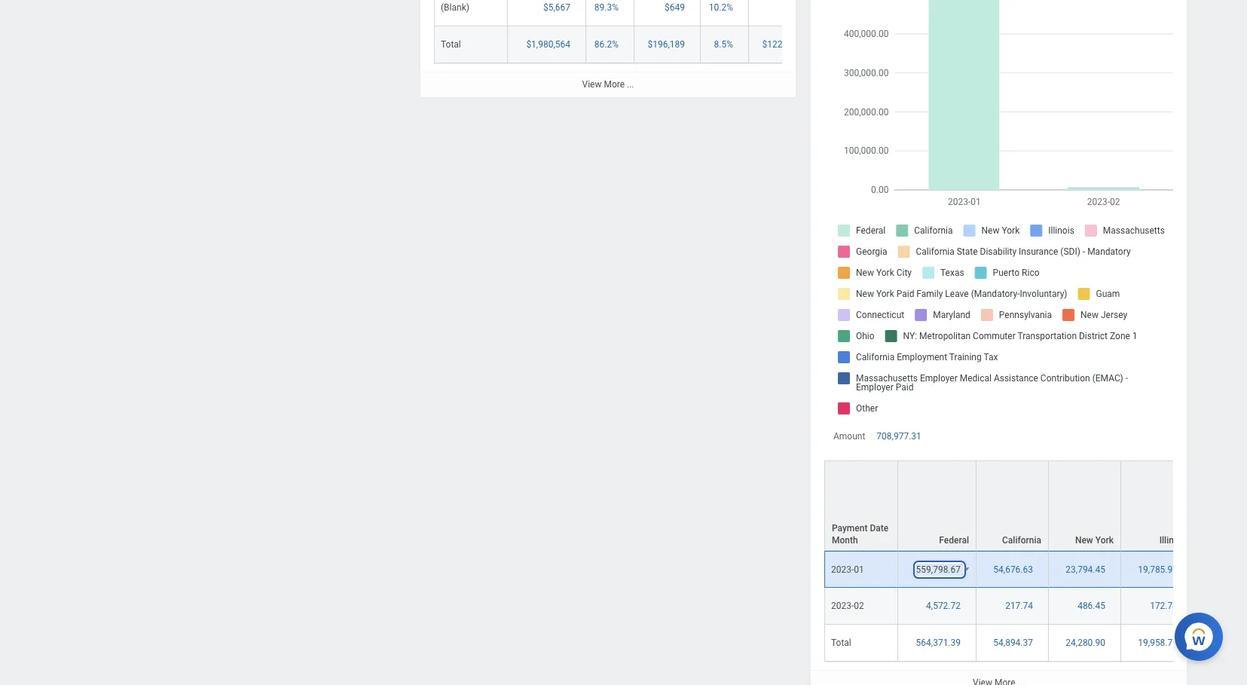 Task type: vqa. For each thing, say whether or not it's contained in the screenshot.
WITH in the Learn how companies, leaders, and organizations each play a role in building equality. Join the webinar with Workday leaders and discover ways to assess your intentions against outcomes and drive real change. Watch Webinar
no



Task type: locate. For each thing, give the bounding box(es) containing it.
federal button
[[899, 462, 976, 551]]

total element for $1,980,564
[[441, 37, 461, 50]]

708,977.31
[[877, 431, 922, 442]]

date
[[870, 523, 889, 534]]

2023- down 2023-01
[[831, 601, 854, 612]]

23,794.45 button
[[1066, 564, 1108, 576]]

new york button
[[1049, 462, 1121, 551]]

2023-
[[831, 565, 854, 575], [831, 601, 854, 612]]

10.2% button
[[709, 2, 736, 14]]

total down 2023-02 at the bottom right of the page
[[831, 638, 852, 649]]

1 horizontal spatial total element
[[831, 635, 852, 649]]

row containing 2023-02
[[825, 588, 1248, 625]]

illinois
[[1160, 535, 1187, 546]]

02
[[854, 601, 864, 612]]

172.74
[[1150, 601, 1178, 612]]

0 vertical spatial 2023-
[[831, 565, 854, 575]]

19,785.97 button
[[1139, 564, 1181, 576]]

1 horizontal spatial total
[[831, 638, 852, 649]]

month
[[832, 535, 858, 546]]

$649 button
[[665, 2, 688, 14]]

0 vertical spatial total
[[441, 40, 461, 50]]

(blank) element
[[441, 0, 470, 13]]

24,280.90
[[1066, 638, 1106, 649]]

0 horizontal spatial total
[[441, 40, 461, 50]]

2023- down month
[[831, 565, 854, 575]]

1 vertical spatial 2023-
[[831, 601, 854, 612]]

total element for 564,371.39
[[831, 635, 852, 649]]

new york
[[1076, 535, 1114, 546]]

486.45
[[1078, 601, 1106, 612]]

row
[[434, 0, 991, 27], [434, 27, 991, 64], [825, 461, 1248, 552], [825, 551, 1248, 588], [825, 588, 1248, 625], [825, 625, 1248, 662]]

total down (blank)
[[441, 40, 461, 50]]

view more ... link
[[421, 72, 796, 97]]

total element down 2023-02 at the bottom right of the page
[[831, 635, 852, 649]]

54,676.63 button
[[994, 564, 1036, 576]]

217.74 button
[[1006, 600, 1036, 612]]

1 vertical spatial total element
[[831, 635, 852, 649]]

total element down (blank)
[[441, 37, 461, 50]]

1 vertical spatial total
[[831, 638, 852, 649]]

california column header
[[977, 461, 1049, 552]]

559,798.67
[[916, 565, 961, 575]]

row containing 2023-01
[[825, 551, 1248, 588]]

$1,980,564 button
[[526, 39, 573, 51]]

24,280.90 button
[[1066, 637, 1108, 649]]

...
[[627, 79, 634, 90]]

2 2023- from the top
[[831, 601, 854, 612]]

total element
[[441, 37, 461, 50], [831, 635, 852, 649]]

0 vertical spatial total element
[[441, 37, 461, 50]]

1 2023- from the top
[[831, 565, 854, 575]]

54,894.37
[[994, 638, 1034, 649]]

0 horizontal spatial total element
[[441, 37, 461, 50]]

2023- inside "element"
[[831, 565, 854, 575]]

total
[[441, 40, 461, 50], [831, 638, 852, 649]]

payment date month button
[[825, 462, 898, 551]]



Task type: describe. For each thing, give the bounding box(es) containing it.
54,894.37 button
[[994, 637, 1036, 649]]

2023-02
[[831, 601, 864, 612]]

row containing payment date month
[[825, 461, 1248, 552]]

2023- for 02
[[831, 601, 854, 612]]

row containing (blank)
[[434, 0, 991, 27]]

19,958.71
[[1139, 638, 1178, 649]]

$196,189
[[648, 40, 685, 50]]

10.2%
[[709, 3, 733, 13]]

01
[[854, 565, 864, 575]]

89.3% button
[[595, 2, 621, 14]]

federal column header
[[899, 461, 977, 552]]

$122,084 button
[[762, 39, 802, 51]]

york
[[1096, 535, 1114, 546]]

89.3%
[[595, 3, 619, 13]]

$5,667
[[543, 3, 571, 13]]

payroll totals and percentages element
[[421, 0, 991, 97]]

86.2%
[[595, 40, 619, 50]]

total for $1,980,564
[[441, 40, 461, 50]]

view more ...
[[582, 79, 634, 90]]

86.2% button
[[595, 39, 621, 51]]

amount image
[[755, 2, 809, 14]]

4,572.72
[[927, 601, 961, 612]]

564,371.39 button
[[916, 637, 963, 649]]

amount
[[834, 431, 866, 442]]

23,794.45
[[1066, 565, 1106, 575]]

559,798.67 button
[[916, 564, 963, 576]]

payment date month column header
[[825, 461, 899, 552]]

4,572.72 button
[[927, 600, 963, 612]]

california
[[1003, 535, 1042, 546]]

54,676.63
[[994, 565, 1034, 575]]

172.74 button
[[1150, 600, 1181, 612]]

8.5%
[[714, 40, 733, 50]]

2023-02 element
[[831, 598, 864, 612]]

$196,189 button
[[648, 39, 688, 51]]

$5,667 button
[[543, 2, 573, 14]]

19,785.97
[[1139, 565, 1178, 575]]

new york column header
[[1049, 461, 1122, 552]]

payment date month
[[832, 523, 889, 546]]

8.5% button
[[714, 39, 736, 51]]

$649
[[665, 3, 685, 13]]

564,371.39
[[916, 638, 961, 649]]

payment
[[832, 523, 868, 534]]

2023- for 01
[[831, 565, 854, 575]]

new
[[1076, 535, 1094, 546]]

19,958.71 button
[[1139, 637, 1181, 649]]

2023-01 element
[[831, 562, 864, 575]]

federal
[[939, 535, 969, 546]]

708,977.31 button
[[877, 431, 924, 443]]

2023-01
[[831, 565, 864, 575]]

$1,980,564
[[526, 40, 571, 50]]

california button
[[977, 462, 1049, 551]]

more
[[604, 79, 625, 90]]

illinois button
[[1122, 462, 1193, 551]]

(blank)
[[441, 3, 470, 13]]

$122,084
[[762, 40, 800, 50]]

view
[[582, 79, 602, 90]]

217.74
[[1006, 601, 1034, 612]]

486.45 button
[[1078, 600, 1108, 612]]

total for 564,371.39
[[831, 638, 852, 649]]



